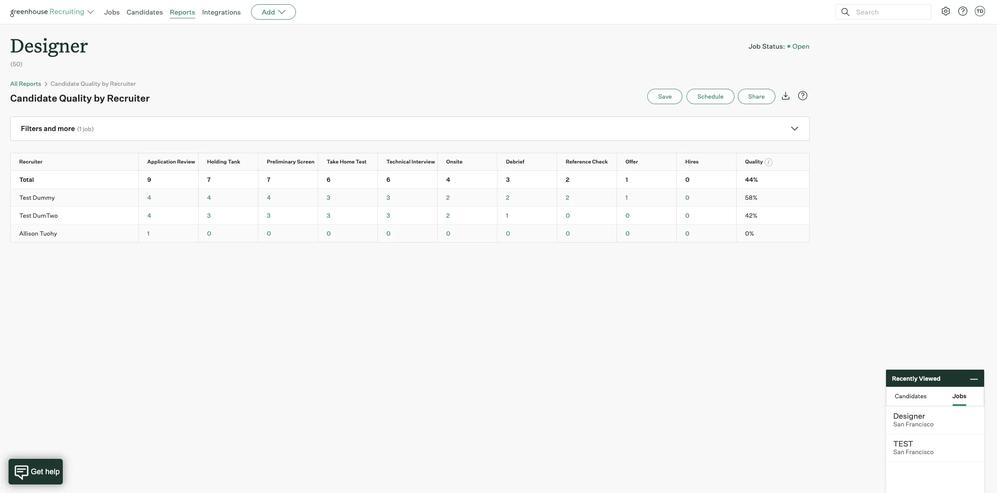 Task type: locate. For each thing, give the bounding box(es) containing it.
0 vertical spatial san
[[894, 421, 905, 428]]

1 san from the top
[[894, 421, 905, 428]]

greenhouse recruiting image
[[10, 7, 87, 17]]

0 vertical spatial 1 link
[[626, 194, 628, 201]]

3 link
[[327, 194, 330, 201], [387, 194, 390, 201], [207, 212, 211, 219], [267, 212, 271, 219], [327, 212, 330, 219], [387, 212, 390, 219]]

5 row from the top
[[11, 225, 809, 242]]

2 san from the top
[[894, 448, 905, 456]]

san down designer san francisco on the bottom of page
[[894, 448, 905, 456]]

1 vertical spatial designer
[[894, 411, 925, 421]]

share
[[749, 93, 765, 100]]

holding tank
[[207, 159, 240, 165]]

0 horizontal spatial 7
[[207, 176, 211, 183]]

6 down technical
[[387, 176, 390, 183]]

grid containing total
[[11, 153, 809, 242]]

application
[[147, 159, 176, 165]]

onsite
[[446, 159, 463, 165]]

francisco inside designer san francisco
[[906, 421, 934, 428]]

0 vertical spatial candidates
[[127, 8, 163, 16]]

application review
[[147, 159, 195, 165]]

by
[[102, 80, 109, 87], [94, 92, 105, 104]]

row group containing test dummy
[[11, 189, 809, 207]]

0 vertical spatial designer
[[10, 32, 88, 58]]

3
[[506, 176, 510, 183], [327, 194, 330, 201], [387, 194, 390, 201], [207, 212, 211, 219], [267, 212, 271, 219], [327, 212, 330, 219], [387, 212, 390, 219]]

7
[[207, 176, 211, 183], [267, 176, 270, 183]]

candidate quality by recruiter
[[51, 80, 136, 87], [10, 92, 150, 104]]

san
[[894, 421, 905, 428], [894, 448, 905, 456]]

1 horizontal spatial 7
[[267, 176, 270, 183]]

quality column header
[[737, 153, 804, 170]]

jobs
[[104, 8, 120, 16], [953, 392, 967, 400]]

1 horizontal spatial designer
[[894, 411, 925, 421]]

schedule button
[[687, 89, 734, 104]]

2 row group from the top
[[11, 189, 809, 207]]

2 6 from the left
[[387, 176, 390, 183]]

1 vertical spatial francisco
[[906, 448, 934, 456]]

1 horizontal spatial jobs
[[953, 392, 967, 400]]

0 vertical spatial quality
[[81, 80, 101, 87]]

1 vertical spatial by
[[94, 92, 105, 104]]

1 vertical spatial candidates
[[895, 392, 927, 400]]

1 horizontal spatial candidates
[[895, 392, 927, 400]]

1 vertical spatial 1 link
[[506, 212, 508, 219]]

allison tuohy
[[19, 230, 57, 237]]

1 vertical spatial reports
[[19, 80, 41, 87]]

row containing total
[[11, 171, 809, 188]]

row containing test dumtwo
[[11, 207, 809, 224]]

row group containing allison tuohy
[[11, 225, 809, 242]]

0 horizontal spatial designer
[[10, 32, 88, 58]]

total
[[19, 176, 34, 183]]

more
[[58, 124, 75, 133]]

test right the home
[[356, 159, 367, 165]]

technical interview
[[387, 159, 435, 165]]

test dummy
[[19, 194, 55, 201]]

2 7 from the left
[[267, 176, 270, 183]]

take home test
[[327, 159, 367, 165]]

1 row group from the top
[[11, 171, 809, 189]]

francisco for designer
[[906, 421, 934, 428]]

0
[[686, 176, 690, 183], [686, 194, 690, 201], [566, 212, 570, 219], [626, 212, 630, 219], [686, 212, 690, 219], [207, 230, 211, 237], [267, 230, 271, 237], [327, 230, 331, 237], [387, 230, 391, 237], [446, 230, 450, 237], [506, 230, 510, 237], [566, 230, 570, 237], [626, 230, 630, 237], [686, 230, 690, 237]]

2 vertical spatial quality
[[745, 159, 764, 165]]

1 vertical spatial recruiter
[[107, 92, 150, 104]]

row containing test dummy
[[11, 189, 809, 206]]

allison
[[19, 230, 38, 237]]

1 horizontal spatial 1 link
[[506, 212, 508, 219]]

recently viewed
[[892, 375, 941, 382]]

4 link
[[147, 194, 151, 201], [207, 194, 211, 201], [267, 194, 271, 201], [147, 212, 151, 219]]

3 row group from the top
[[11, 207, 809, 225]]

recently
[[892, 375, 918, 382]]

7 down preliminary
[[267, 176, 270, 183]]

4
[[446, 176, 450, 183], [147, 194, 151, 201], [207, 194, 211, 201], [267, 194, 271, 201], [147, 212, 151, 219]]

designer for designer (50)
[[10, 32, 88, 58]]

test up allison
[[19, 212, 31, 219]]

2 vertical spatial recruiter
[[19, 159, 42, 165]]

all
[[10, 80, 18, 87]]

faq image
[[798, 91, 808, 101]]

san for test
[[894, 448, 905, 456]]

test inside column header
[[356, 159, 367, 165]]

4 row from the top
[[11, 207, 809, 224]]

2 vertical spatial test
[[19, 212, 31, 219]]

francisco up test san francisco
[[906, 421, 934, 428]]

recruiter column header
[[11, 153, 146, 170]]

designer down the greenhouse recruiting image
[[10, 32, 88, 58]]

2 vertical spatial 1 link
[[147, 230, 150, 237]]

0 horizontal spatial 1 link
[[147, 230, 150, 237]]

designer for designer san francisco
[[894, 411, 925, 421]]

designer (50)
[[10, 32, 88, 68]]

1 vertical spatial test
[[19, 194, 31, 201]]

san up test on the bottom
[[894, 421, 905, 428]]

3 row from the top
[[11, 189, 809, 206]]

1 row from the top
[[11, 153, 809, 170]]

reports right all
[[19, 80, 41, 87]]

row for row group containing total
[[11, 171, 809, 188]]

0 horizontal spatial 6
[[327, 176, 331, 183]]

dummy
[[33, 194, 55, 201]]

row group
[[11, 171, 809, 189], [11, 189, 809, 207], [11, 207, 809, 225], [11, 225, 809, 242]]

francisco down designer san francisco on the bottom of page
[[906, 448, 934, 456]]

1 vertical spatial candidate
[[10, 92, 57, 104]]

candidates down recently viewed
[[895, 392, 927, 400]]

0 vertical spatial test
[[356, 159, 367, 165]]

interview
[[412, 159, 435, 165]]

integrations
[[202, 8, 241, 16]]

0 link
[[686, 194, 690, 201], [566, 212, 570, 219], [626, 212, 630, 219], [686, 212, 690, 219], [207, 230, 211, 237], [267, 230, 271, 237], [327, 230, 331, 237], [387, 230, 391, 237], [446, 230, 450, 237], [506, 230, 510, 237], [566, 230, 570, 237], [626, 230, 630, 237], [686, 230, 690, 237]]

application review column header
[[139, 153, 206, 170]]

quality
[[81, 80, 101, 87], [59, 92, 92, 104], [745, 159, 764, 165]]

screen
[[297, 159, 315, 165]]

reports right the candidates "link"
[[170, 8, 195, 16]]

reference check column header
[[557, 153, 624, 170]]

1 inside the filters and more ( 1 job )
[[79, 125, 82, 132]]

2 francisco from the top
[[906, 448, 934, 456]]

san inside test san francisco
[[894, 448, 905, 456]]

tab list
[[887, 387, 984, 406]]

reference
[[566, 159, 591, 165]]

candidate down designer (50)
[[51, 80, 79, 87]]

6 down take
[[327, 176, 331, 183]]

1 horizontal spatial reports
[[170, 8, 195, 16]]

test
[[356, 159, 367, 165], [19, 194, 31, 201], [19, 212, 31, 219]]

0 vertical spatial jobs
[[104, 8, 120, 16]]

designer inside designer san francisco
[[894, 411, 925, 421]]

9
[[147, 176, 151, 183]]

integrations link
[[202, 8, 241, 16]]

row for row group containing test dummy
[[11, 189, 809, 206]]

candidate
[[51, 80, 79, 87], [10, 92, 57, 104]]

francisco inside test san francisco
[[906, 448, 934, 456]]

test for 4
[[19, 194, 31, 201]]

filters
[[21, 124, 42, 133]]

1 link
[[626, 194, 628, 201], [506, 212, 508, 219], [147, 230, 150, 237]]

0 vertical spatial francisco
[[906, 421, 934, 428]]

row group containing test dumtwo
[[11, 207, 809, 225]]

1 vertical spatial san
[[894, 448, 905, 456]]

4 row group from the top
[[11, 225, 809, 242]]

status:
[[762, 42, 785, 50]]

Search text field
[[854, 6, 923, 18]]

debrief
[[506, 159, 524, 165]]

1 horizontal spatial 6
[[387, 176, 390, 183]]

francisco
[[906, 421, 934, 428], [906, 448, 934, 456]]

row containing allison tuohy
[[11, 225, 809, 242]]

row
[[11, 153, 809, 170], [11, 171, 809, 188], [11, 189, 809, 206], [11, 207, 809, 224], [11, 225, 809, 242]]

holding
[[207, 159, 227, 165]]

7 down holding
[[207, 176, 211, 183]]

tab list containing candidates
[[887, 387, 984, 406]]

2 row from the top
[[11, 171, 809, 188]]

take home test column header
[[318, 153, 385, 170]]

recruiter
[[110, 80, 136, 87], [107, 92, 150, 104], [19, 159, 42, 165]]

candidates right jobs "link"
[[127, 8, 163, 16]]

designer up test on the bottom
[[894, 411, 925, 421]]

grid
[[11, 153, 809, 242]]

test down total
[[19, 194, 31, 201]]

candidate down all reports
[[10, 92, 57, 104]]

candidates
[[127, 8, 163, 16], [895, 392, 927, 400]]

test dumtwo
[[19, 212, 58, 219]]

0 horizontal spatial candidates
[[127, 8, 163, 16]]

6
[[327, 176, 331, 183], [387, 176, 390, 183]]

row containing recruiter
[[11, 153, 809, 170]]

1
[[79, 125, 82, 132], [626, 176, 628, 183], [626, 194, 628, 201], [506, 212, 508, 219], [147, 230, 150, 237]]

0 vertical spatial reports
[[170, 8, 195, 16]]

2 link
[[446, 194, 450, 201], [506, 194, 510, 201], [566, 194, 569, 201], [446, 212, 450, 219]]

designer
[[10, 32, 88, 58], [894, 411, 925, 421]]

0 vertical spatial candidate
[[51, 80, 79, 87]]

san inside designer san francisco
[[894, 421, 905, 428]]

reports
[[170, 8, 195, 16], [19, 80, 41, 87]]

1 francisco from the top
[[906, 421, 934, 428]]

2
[[566, 176, 569, 183], [446, 194, 450, 201], [506, 194, 510, 201], [566, 194, 569, 201], [446, 212, 450, 219]]

review
[[177, 159, 195, 165]]

hires
[[686, 159, 699, 165]]



Task type: vqa. For each thing, say whether or not it's contained in the screenshot.
All
yes



Task type: describe. For each thing, give the bounding box(es) containing it.
francisco for test
[[906, 448, 934, 456]]

recruiter inside column header
[[19, 159, 42, 165]]

test for 3
[[19, 212, 31, 219]]

open
[[793, 42, 810, 50]]

1 7 from the left
[[207, 176, 211, 183]]

add button
[[251, 4, 296, 20]]

(
[[77, 125, 79, 132]]

job
[[749, 42, 761, 50]]

candidates inside tab list
[[895, 392, 927, 400]]

58%
[[745, 194, 758, 201]]

offer
[[626, 159, 638, 165]]

configure image
[[941, 6, 951, 16]]

dumtwo
[[33, 212, 58, 219]]

save button
[[648, 89, 683, 104]]

0%
[[745, 230, 754, 237]]

1 vertical spatial jobs
[[953, 392, 967, 400]]

take
[[327, 159, 339, 165]]

job
[[83, 125, 92, 132]]

home
[[340, 159, 355, 165]]

holding tank column header
[[199, 153, 266, 170]]

(50)
[[10, 60, 23, 68]]

44%
[[745, 176, 758, 183]]

preliminary
[[267, 159, 296, 165]]

filters and more ( 1 job )
[[21, 124, 94, 133]]

0 vertical spatial recruiter
[[110, 80, 136, 87]]

san for designer
[[894, 421, 905, 428]]

reference check
[[566, 159, 608, 165]]

row for row group containing allison tuohy
[[11, 225, 809, 242]]

1 vertical spatial quality
[[59, 92, 92, 104]]

schedule
[[698, 93, 724, 100]]

reports link
[[170, 8, 195, 16]]

jobs link
[[104, 8, 120, 16]]

save and schedule this report to revisit it! element
[[648, 89, 687, 104]]

save
[[658, 93, 672, 100]]

candidates link
[[127, 8, 163, 16]]

designer san francisco
[[894, 411, 934, 428]]

)
[[92, 125, 94, 132]]

42%
[[745, 212, 758, 219]]

preliminary screen
[[267, 159, 315, 165]]

2 horizontal spatial 1 link
[[626, 194, 628, 201]]

preliminary screen column header
[[258, 153, 325, 170]]

row group containing total
[[11, 171, 809, 189]]

and
[[44, 124, 56, 133]]

td
[[977, 8, 984, 14]]

test
[[894, 439, 914, 448]]

job status:
[[749, 42, 785, 50]]

0 vertical spatial by
[[102, 80, 109, 87]]

tank
[[228, 159, 240, 165]]

check
[[592, 159, 608, 165]]

hires column header
[[677, 153, 744, 170]]

row for grid containing total
[[11, 153, 809, 170]]

0 vertical spatial candidate quality by recruiter
[[51, 80, 136, 87]]

td button
[[975, 6, 985, 16]]

viewed
[[919, 375, 941, 382]]

quality inside column header
[[745, 159, 764, 165]]

designer link
[[10, 24, 88, 59]]

debrief column header
[[498, 153, 565, 170]]

row for row group containing test dumtwo
[[11, 207, 809, 224]]

add
[[262, 8, 275, 16]]

test san francisco
[[894, 439, 934, 456]]

candidate quality by recruiter link
[[51, 80, 136, 87]]

all reports
[[10, 80, 41, 87]]

td button
[[973, 4, 987, 18]]

technical interview column header
[[378, 153, 445, 170]]

download image
[[781, 91, 791, 101]]

0 horizontal spatial jobs
[[104, 8, 120, 16]]

0 horizontal spatial reports
[[19, 80, 41, 87]]

tuohy
[[40, 230, 57, 237]]

1 6 from the left
[[327, 176, 331, 183]]

technical
[[387, 159, 411, 165]]

offer column header
[[617, 153, 684, 170]]

1 vertical spatial candidate quality by recruiter
[[10, 92, 150, 104]]

onsite column header
[[438, 153, 505, 170]]

all reports link
[[10, 80, 41, 87]]

share button
[[738, 89, 776, 104]]



